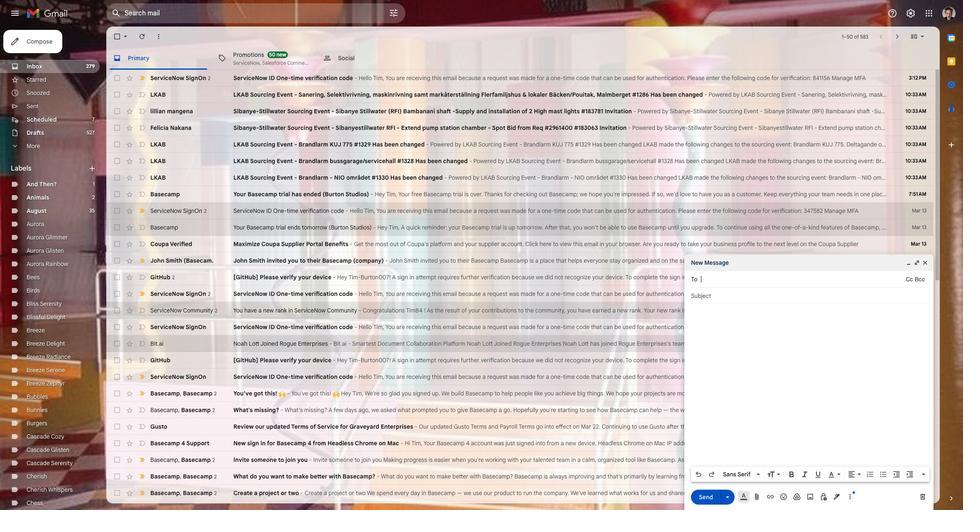 Task type: vqa. For each thing, say whether or not it's contained in the screenshot.
the Hendrix
no



Task type: describe. For each thing, give the bounding box(es) containing it.
we right basecamp;
[[580, 191, 588, 198]]

1 horizontal spatial progress
[[732, 390, 755, 398]]

sent
[[27, 103, 39, 110]]

we down when at left
[[464, 490, 472, 497]]

from left undo ‪(⌘z)‬ image
[[679, 473, 692, 481]]

from down &
[[518, 124, 531, 132]]

sample
[[728, 490, 747, 497]]

one- up level
[[782, 224, 795, 231]]

row containing lillian mangena
[[106, 103, 963, 120]]

18 row from the top
[[106, 352, 934, 369]]

tab list inside main content
[[106, 47, 940, 70]]

used for 247117
[[623, 290, 636, 298]]

from up "enkelt"
[[928, 124, 940, 132]]

and left easy.
[[779, 257, 789, 265]]

2 vertical spatial changes
[[746, 174, 769, 182]]

servicenow id one-time verification code - hello tim, you are receiving this email because a request was made for a one-time code that can be used for authentication. please enter the following code for verification: 841156 manage mfa
[[233, 74, 866, 82]]

29 ‌ from the left
[[835, 423, 835, 431]]

1 horizontal spatial 50
[[847, 33, 853, 40]]

1 horizontal spatial making
[[786, 490, 805, 497]]

inlämnin
[[944, 174, 963, 182]]

new message
[[691, 259, 729, 267]]

selektivrivning,
[[327, 91, 371, 98]]

please for servicenow id one-time verification code - hello tim, you are receiving this email because a request was made for a one-time code that can be used for authentication. please enter the following code for verification: 841156 manage mfa
[[687, 74, 705, 82]]

1 horizontal spatial out
[[539, 191, 548, 198]]

1 vertical spatial invitation
[[600, 124, 627, 132]]

13 for your basecamp trial ends tomorrow (burton studios) - hey tim, a quick reminder: your basecamp trial is up tomorrow. after that, you won't be able to use basecamp until you upgrade. to continue using all the one-of-a-kind features of basecamp, upgrade
[[922, 224, 927, 231]]

[github] for 13th 'row'
[[233, 274, 258, 281]]

3 noah from the left
[[563, 340, 577, 348]]

your left the talented
[[520, 457, 532, 464]]

promotions, 50 new messages, tab
[[211, 47, 316, 70]]

so
[[381, 390, 387, 398]]

and down lkab sourcing event - sanering, selektivrivning,  maskinrivning samt markåterställning flerfamiljshus & lokaler bäcken/pouitak, malmberget #1286 has been changed -
[[476, 108, 487, 115]]

company.
[[544, 490, 569, 497]]

maximize coupa supplier portal benefits - get the most out of coupa's platform and your supplier account. click here to view this email in your browser. are you ready to take your business profile to the next level on the coupa supplier
[[233, 241, 859, 248]]

a-
[[803, 224, 809, 231]]

0 vertical spatial invitation
[[605, 108, 632, 115]]

1 sibanyestillwater from the left
[[336, 124, 385, 132]]

tab list right close icon
[[940, 27, 963, 481]]

26 row from the top
[[106, 485, 934, 502]]

because up servicenow id one-time verification code - hello tim, you are receiving this email because a request was made for a one-time code that can be used for authentication. please enter the following code for verification: 247117 manage mfa
[[512, 274, 535, 281]]

5 10:33 am from the top
[[906, 158, 927, 164]]

can down projects
[[639, 407, 649, 414]]

of left 583
[[854, 33, 859, 40]]

2 mac from the left
[[654, 440, 666, 447]]

1 vertical spatial see
[[587, 407, 596, 414]]

- you've got this!
[[286, 390, 333, 398]]

receiving for hello tim, you are receiving this email because a request was made for a one-time code that can be used for authentication. please enter the following code for verification: 220652 manage mfa
[[406, 373, 431, 381]]

main menu image
[[10, 8, 20, 18]]

Search mail text field
[[125, 9, 366, 17]]

scheduled
[[27, 116, 57, 123]]

220652
[[813, 373, 833, 381]]

servicenow id one-time verification code - hello tim, you are receiving this email because a request was made for a one-time code that can be used for authentication. please enter the following code for verification: 247117 manage mfa
[[233, 290, 866, 298]]

servicenow signon for servicenow id one-time verification code - hello tim, you are receiving this email because a request was made for a one-time code that can be used for authentication. please enter the following code for verification: 879523 manage mfa
[[150, 324, 206, 331]]

0 vertical spatial —
[[663, 407, 669, 414]]

indent more ‪(⌘])‬ image
[[906, 471, 914, 479]]

2 chrome from the left
[[624, 440, 645, 447]]

new message dialog
[[685, 255, 934, 511]]

more formatting options image
[[920, 471, 928, 479]]

trial up supplier
[[491, 224, 502, 231]]

is left easier
[[429, 457, 433, 464]]

0 horizontal spatial join
[[286, 457, 296, 464]]

browser.
[[619, 241, 642, 248]]

big
[[578, 390, 586, 398]]

To recipients text field
[[701, 272, 906, 287]]

0 horizontal spatial make
[[293, 473, 309, 481]]

4 lott from the left
[[738, 340, 748, 348]]

cascade serenity link
[[27, 460, 73, 467]]

hello for hello tim, you are receiving this email because a request was made for a one-time code that can be used for authentication. please enter the following code for verification: 841156 manage mfa
[[359, 74, 372, 82]]

hey tim, we're so glad you signed up. we build basecamp to help people like you achieve big things. we hope your projects are more organized and progress is faster. having a
[[340, 390, 803, 398]]

2 horizontal spatial or
[[809, 457, 815, 464]]

1 got from the left
[[254, 390, 263, 398]]

verification: for 220652
[[781, 373, 812, 381]]

1 horizontal spatial have
[[578, 307, 591, 315]]

14 row from the top
[[106, 286, 934, 302]]

2 4 from the left
[[308, 440, 311, 447]]

2 what from the left
[[381, 473, 395, 481]]

more options image
[[848, 493, 853, 501]]

0 vertical spatial sourcing
[[752, 141, 775, 148]]

your right result
[[469, 307, 480, 315]]

servicenow id one-time verification code - hello tim, you are receiving this email because a request was made for a one-time code that can be used for authentication. please enter the following code for verification: 879523 manage mfa
[[233, 324, 868, 331]]

allt
[[953, 141, 961, 148]]

zephyr
[[46, 380, 65, 388]]

0 vertical spatial profile
[[739, 241, 755, 248]]

us
[[650, 490, 656, 497]]

device. up 220652
[[817, 357, 836, 364]]

1 horizontal spatial what
[[609, 490, 622, 497]]

breeze delight link
[[27, 340, 65, 348]]

a down document
[[392, 357, 396, 364]]

2 inside github 2
[[172, 274, 175, 281]]

your down the portal
[[298, 274, 311, 281]]

github for github
[[150, 357, 170, 364]]

numbered list ‪(⌘⇧7)‬ image
[[866, 471, 875, 479]]

on.
[[921, 440, 929, 447]]

chess link
[[27, 500, 43, 507]]

2 #1330 from the left
[[610, 174, 626, 182]]

0 vertical spatial you're
[[604, 191, 620, 198]]

drafts
[[27, 129, 44, 137]]

20 ‌ from the left
[[822, 423, 822, 431]]

1 spot from the left
[[492, 124, 506, 132]]

attach files image
[[753, 493, 762, 501]]

2 vertical spatial event:
[[812, 174, 828, 182]]

sans
[[723, 471, 737, 479]]

10:33 am for req
[[906, 125, 927, 131]]

advanced search options image
[[386, 5, 402, 21]]

always
[[550, 473, 567, 481]]

2 horizontal spatial have
[[699, 191, 712, 198]]

0 vertical spatial making
[[383, 457, 402, 464]]

1 invited from the left
[[267, 257, 286, 265]]

john,
[[823, 257, 838, 265]]

cell for hi tim, your basecamp 4 account was just signed into from a new device. headless chrome on mac ip address: 67.160.236.102 wednesday, february 21st, 2024 at 02:13am pst if this was you, carry on. we won
[[904, 440, 934, 448]]

1 horizontal spatial hope
[[616, 390, 630, 398]]

was for hello tim, you are receiving this email because a request was made for a one-time code that can be used for authentication. please enter the following code for verification: 247117 manage mfa
[[509, 290, 519, 298]]

your down everyone
[[593, 274, 604, 281]]

583
[[860, 33, 869, 40]]

sign down review at the left bottom of the page
[[247, 440, 259, 447]]

is right work
[[695, 407, 699, 414]]

is left faster.
[[756, 390, 761, 398]]

2 vertical spatial sourcing
[[787, 174, 810, 182]]

14 ‌ from the left
[[813, 423, 813, 431]]

0 vertical spatial if
[[652, 191, 656, 198]]

0 horizontal spatial use
[[473, 490, 482, 497]]

mfa for hello tim, you are receiving this email because a request was made for a one-time code that can be used for authentication. please enter the following code for verification: 841156 manage mfa
[[855, 74, 866, 82]]

basecamp , basecamp 2 for what's
[[150, 407, 215, 414]]

up.
[[432, 390, 440, 398]]

further for 10th 'row' from the bottom
[[461, 357, 480, 364]]

0 vertical spatial like
[[534, 390, 543, 398]]

that left helps
[[556, 257, 567, 265]]

3 lott from the left
[[579, 340, 589, 348]]

timb4
[[406, 307, 423, 315]]

we down noah lott joined rogue enterprises - bit.ai - smartest document collaboration platform noah lott joined rogue enterprises noah lott has joined rogue enterprises's team at bit.ai. add noah lott to workspaces and start collaborating.
[[536, 357, 544, 364]]

1 horizontal spatial if
[[865, 440, 869, 447]]

och left inlämning
[[879, 141, 889, 148]]

that for 841156
[[591, 74, 602, 82]]

tim- for 10th 'row' from the bottom
[[349, 357, 361, 364]]

faster.
[[762, 390, 778, 398]]

1 vertical spatial love
[[759, 473, 770, 481]]

snoozed link
[[27, 89, 50, 97]]

we right "on."
[[930, 440, 939, 447]]

0 vertical spatial event:
[[776, 141, 792, 148]]

Message Body text field
[[691, 309, 927, 465]]

2 bid from the left
[[918, 124, 926, 132]]

one- for servicenow id one-time verification code - hello tim, you are receiving this email because a request was made for a one-time code that can be used for authentication. please enter the following code for verification: 220652 manage mfa
[[276, 373, 291, 381]]

row containing servicenow community
[[106, 302, 934, 319]]

1 horizontal spatial or
[[349, 490, 354, 497]]

2 basecamp? from the left
[[483, 473, 513, 481]]

smith for (basecam.
[[166, 257, 182, 265]]

mangena
[[167, 108, 193, 115]]

aurora for aurora glimmer
[[27, 234, 44, 241]]

1 two from the left
[[288, 490, 299, 497]]

customers
[[693, 473, 721, 481]]

24 row from the top
[[106, 452, 934, 469]]

2 got from the left
[[310, 390, 319, 398]]

1 horizontal spatial join
[[362, 457, 371, 464]]

7 cell from the top
[[904, 390, 934, 398]]

used for 841156
[[623, 74, 636, 82]]

and left that's
[[596, 473, 606, 481]]

1 horizontal spatial like
[[637, 457, 646, 464]]

0 horizontal spatial out
[[390, 241, 399, 248]]

1 basecamp? from the left
[[343, 473, 375, 481]]

is left over.
[[465, 191, 469, 198]]

glimmer
[[46, 234, 68, 241]]

mfa for hello tim, you are receiving this email because a request was made for a one-time code that can be used for authentication. please enter the following code for verification: 879523 manage mfa
[[856, 324, 868, 331]]

1 rogue from the left
[[280, 340, 297, 348]]

0 vertical spatial as
[[427, 307, 434, 315]]

that for 879523
[[591, 324, 602, 331]]

basecamp , basecamp 2 for invite
[[150, 456, 215, 464]]

and up inlämning
[[894, 108, 904, 115]]

enter for 841156
[[706, 74, 720, 82]]

toggle split pane mode image
[[910, 32, 919, 41]]

1 what from the left
[[233, 473, 248, 481]]

insert photo image
[[806, 493, 815, 501]]

continue
[[725, 224, 747, 231]]

on down graveyard
[[379, 440, 386, 447]]

underline ‪(⌘u)‬ image
[[814, 471, 823, 479]]

2 horizontal spatial like
[[722, 473, 731, 481]]

1 vertical spatial our
[[484, 490, 493, 497]]

3 coupa from the left
[[819, 241, 836, 248]]

of left m
[[935, 108, 941, 115]]

sign down document
[[397, 357, 408, 364]]

nakana
[[170, 124, 192, 132]]

26 ‌ from the left
[[831, 423, 831, 431]]

formatting options toolbar
[[691, 467, 930, 482]]

your down "able"
[[606, 241, 618, 248]]

0 horizontal spatial signed
[[413, 390, 431, 398]]

2 their from the left
[[457, 257, 470, 265]]

0 vertical spatial our
[[255, 423, 265, 431]]

2 området from the left
[[586, 174, 609, 182]]

0 vertical spatial organized
[[622, 257, 649, 265]]

please for servicenow id one-time verification code - hello tim, you are receiving this email because a request was made for a one-time code that can be used for authentication. please enter the following code for verification: 220652 manage mfa
[[687, 373, 705, 381]]

basecamp;
[[549, 191, 579, 198]]

insert link ‪(⌘k)‬ image
[[767, 493, 775, 501]]

your up '- you've got this!'
[[298, 357, 311, 364]]

your left projects
[[631, 390, 643, 398]]

0 horizontal spatial community
[[183, 307, 213, 314]]

view
[[725, 307, 737, 315]]

0 horizontal spatial what
[[398, 407, 411, 414]]

1 vertical spatial what
[[792, 473, 805, 481]]

breeze for breeze link
[[27, 327, 45, 334]]

be for 220652
[[615, 373, 621, 381]]

1 horizontal spatial has
[[590, 340, 600, 348]]

1 horizontal spatial thanks
[[811, 307, 830, 315]]

1 horizontal spatial up
[[894, 257, 901, 265]]

cascade for cascade cozy
[[27, 433, 50, 441]]

0 horizontal spatial —
[[457, 490, 463, 497]]

animals link
[[27, 194, 49, 201]]

0 horizontal spatial or
[[281, 490, 287, 497]]

1 someone from the left
[[251, 457, 277, 464]]

och for enkelt
[[942, 141, 952, 148]]

email down won't
[[584, 241, 598, 248]]

sign left to link on the right of the page
[[670, 274, 681, 281]]

bcc link
[[915, 275, 925, 285]]

on down ready
[[662, 257, 668, 265]]

13 ‌ from the left
[[811, 423, 811, 431]]

message
[[705, 259, 729, 267]]

1 vertical spatial you're
[[540, 407, 556, 414]]

be left "able"
[[600, 224, 607, 231]]

2 vertical spatial team
[[557, 457, 570, 464]]

2 rfi from the left
[[805, 124, 813, 132]]

2 supply from the left
[[875, 108, 892, 115]]

2 terms from the left
[[471, 423, 487, 431]]

cell for hello tim, you are receiving this email because a request was made for a one-time code that can be used for authentication. please enter the following code for verification: 220652 manage mfa
[[904, 373, 934, 381]]

verification: for 247117
[[781, 290, 812, 298]]

2024
[[808, 440, 822, 447]]

you for hello tim, you are receiving this email because a request was made for a one-time code that can be used for authentication. please enter the following code for verification: 247117 manage mfa
[[386, 290, 395, 298]]

recognize for 13th 'row'
[[565, 274, 591, 281]]

is up account.
[[503, 224, 507, 231]]

[github] please verify your device - hey tim-burton007! a sign in attempt requires further verification because we did not recognize your device. to complete the sign in, enter the verification code on the unrecognized device. device: for 13th 'row'
[[233, 274, 857, 281]]

undo ‪(⌘z)‬ image
[[695, 471, 703, 479]]

1 bambanani from the left
[[403, 108, 435, 115]]

add
[[710, 340, 721, 348]]

2 updated from the left
[[430, 423, 453, 431]]

small
[[816, 457, 830, 464]]

10 ‌ from the left
[[807, 423, 807, 431]]

ended
[[303, 191, 321, 198]]

podcast.
[[811, 490, 834, 497]]

sign down enterprises's
[[670, 357, 681, 364]]

authentication. for 841156
[[646, 74, 686, 82]]

6 row from the top
[[106, 153, 963, 170]]

1 horizontal spatial see
[[777, 307, 786, 315]]

2 spot from the left
[[904, 124, 916, 132]]

on down straightforward
[[761, 274, 768, 281]]

and right us
[[657, 490, 667, 497]]

primarily
[[624, 473, 647, 481]]

mar 13 for maximize coupa supplier portal benefits - get the most out of coupa's platform and your supplier account. click here to view this email in your browser. are you ready to take your business profile to the next level on the coupa supplier
[[911, 241, 927, 247]]

be for 247117
[[615, 290, 621, 298]]

your down joined
[[593, 357, 604, 364]]

address:
[[674, 440, 696, 447]]

0 horizontal spatial hope
[[589, 191, 603, 198]]

of left coupa's
[[400, 241, 406, 248]]

one- for servicenow id one-time verification code - hello tim, you are receiving this email because a request was made for a one-time code that can be used for authentication. please enter the following code for verification: 247117 manage mfa
[[276, 290, 291, 298]]

1 horizontal spatial basecamp.
[[863, 473, 892, 481]]

contributions
[[482, 307, 517, 315]]

was left you,
[[881, 440, 891, 447]]

a left few
[[329, 407, 332, 414]]

3 terms from the left
[[519, 423, 535, 431]]

organized for tool
[[598, 457, 624, 464]]

receiving for hello tim, you are receiving this email because a request was made for a one-time code that can be used for authentication. please enter the following code for verification: 247117 manage mfa
[[406, 290, 431, 298]]

1 horizontal spatial as
[[678, 457, 685, 464]]

1 noah from the left
[[233, 340, 248, 348]]

id for servicenow id one-time verification code - hello tim, you are receiving this email because a request was made for a one-time code that can be used for authentication. please enter the following code for verification: 347582 manage mfa
[[266, 207, 272, 215]]

aurora glimmer
[[27, 234, 68, 241]]

new inside tab
[[277, 51, 286, 58]]

ends
[[288, 224, 300, 231]]

using
[[749, 224, 763, 231]]

because down noah lott joined rogue enterprises - bit.ai - smartest document collaboration platform noah lott joined rogue enterprises noah lott has joined rogue enterprises's team at bit.ai. add noah lott to workspaces and start collaborating.
[[512, 357, 535, 364]]

id for servicenow id one-time verification code - hello tim, you are receiving this email because a request was made for a one-time code that can be used for authentication. please enter the following code for verification: 220652 manage mfa
[[269, 373, 275, 381]]

product
[[494, 490, 515, 497]]

we left spend
[[367, 490, 375, 497]]

burton007! for 13th 'row'
[[361, 274, 391, 281]]

we right things.
[[606, 390, 615, 398]]

signon for servicenow id one-time verification code - hello tim, you are receiving this email because a request was made for a one-time code that can be used for authentication. please enter the following code for verification: 247117 manage mfa
[[186, 290, 206, 298]]

2 bit.ai from the left
[[334, 340, 347, 348]]

your right the view
[[738, 307, 750, 315]]

are for hello tim, you are receiving this email because a request was made for a one-time code that can be used for authentication. please enter the following code for verification: 347582 manage mfa
[[388, 207, 396, 215]]

authentication. for 347582
[[637, 207, 677, 215]]

manage for 347582
[[825, 207, 846, 215]]

social tab
[[317, 47, 421, 70]]

can for 220652
[[603, 373, 613, 381]]

0 vertical spatial into
[[545, 423, 555, 431]]

0 vertical spatial love
[[680, 191, 691, 198]]

sign up timb4
[[397, 274, 408, 281]]

pop out image
[[914, 260, 921, 266]]

kind
[[809, 224, 820, 231]]

new sign in for basecamp 4 from headless chrome on mac - hi tim, your basecamp 4 account was just signed into from a new device. headless chrome on mac ip address: 67.160.236.102 wednesday, february 21st, 2024 at 02:13am pst if this was you, carry on. we won
[[233, 440, 951, 447]]

0 horizontal spatial enterprises
[[298, 340, 328, 348]]

trial left over.
[[453, 191, 463, 198]]

1 horizontal spatial enterprises
[[381, 423, 413, 431]]

device: for 10th 'row' from the bottom
[[837, 357, 857, 364]]

manage for 220652
[[834, 373, 856, 381]]

2 invited from the left
[[421, 257, 438, 265]]

1 bid from the left
[[507, 124, 516, 132]]

invite someone to join you - invite someone to join you making progress is easier when you're working with your talented team in a calm, organized tool like basecamp. as you make yourself at home, invite a co-worker or small
[[233, 457, 830, 464]]

1 high from the left
[[534, 108, 547, 115]]

2 horizontal spatial join
[[813, 257, 822, 265]]

of right features
[[845, 224, 850, 231]]

1 invite from the left
[[233, 457, 250, 464]]

23 ‌ from the left
[[826, 423, 826, 431]]

1 horizontal spatial make
[[437, 473, 451, 481]]

22 ‌ from the left
[[825, 423, 825, 431]]

one- for servicenow id one-time verification code - hello tim, you are receiving this email because a request was made for a one-time code that can be used for authentication. please enter the following code for verification: 841156 manage mfa
[[276, 74, 291, 82]]

glisten for cascade glisten
[[51, 447, 69, 454]]

after
[[545, 224, 558, 231]]

be for 347582
[[606, 207, 612, 215]]

10:33 am for 2
[[906, 108, 927, 114]]

serenity for bliss serenity
[[40, 300, 62, 308]]

2 two from the left
[[356, 490, 366, 497]]

yourself
[[713, 457, 734, 464]]

, for what's missing? - what's missing? a few days ago, we asked what prompted you to give basecamp a go. hopefully you're starting to see how basecamp can help — the work is organized, things aren't getting
[[178, 407, 180, 414]]

manage for 841156
[[832, 74, 853, 82]]

2 did from the top
[[545, 357, 553, 364]]

are left more in the bottom right of the page
[[667, 390, 676, 398]]

13 row from the top
[[106, 269, 934, 286]]

1 vertical spatial team
[[673, 340, 686, 348]]

2 horizontal spatial sourcing
[[834, 157, 857, 165]]

cascade serenity
[[27, 460, 73, 467]]

1 not from the top
[[555, 274, 564, 281]]

24 ‌ from the left
[[828, 423, 828, 431]]

1 for 1 50 of 583
[[842, 33, 844, 40]]

[github] please verify your device - hey tim-burton007! a sign in attempt requires further verification because we did not recognize your device. to complete the sign in, enter the verification code on the unrecognized device. device: for 10th 'row' from the bottom
[[233, 357, 857, 364]]

2 horizontal spatial at
[[823, 440, 828, 447]]

1 området from the left
[[346, 174, 370, 182]]

device. up calm,
[[578, 440, 597, 447]]

27 row from the top
[[106, 502, 934, 511]]

2 horizontal spatial team
[[822, 191, 835, 198]]

basecamp , basecamp 2 for create
[[150, 490, 217, 497]]

gmail image
[[27, 5, 72, 22]]

from down service
[[313, 440, 326, 447]]

25 ‌ from the left
[[829, 423, 829, 431]]

mar 13 for servicenow id one-time verification code - hello tim, you are receiving this email because a request was made for a one-time code that can be used for authentication. please enter the following code for verification: 347582 manage mfa
[[912, 208, 927, 214]]

2 this! from the left
[[320, 390, 331, 398]]

16 ‌ from the left
[[816, 423, 816, 431]]

hello for hello tim, you are receiving this email because a request was made for a one-time code that can be used for authentication. please enter the following code for verification: 220652 manage mfa
[[359, 373, 372, 381]]

0 vertical spatial has
[[292, 191, 302, 198]]

and up organized,
[[720, 390, 730, 398]]

bold ‪(⌘b)‬ image
[[788, 471, 796, 479]]

0 horizontal spatial progress
[[404, 457, 427, 464]]

cherish for cherish link
[[27, 473, 47, 481]]

used for 879523
[[623, 324, 636, 331]]

breeze zephyr link
[[27, 380, 65, 388]]

2 horizontal spatial event:
[[859, 157, 875, 165]]

starred
[[27, 76, 46, 84]]

1 vertical spatial profile
[[752, 307, 769, 315]]

trial left ends
[[276, 224, 286, 231]]

row containing basecamp 4 support
[[106, 435, 951, 452]]

few
[[334, 407, 343, 414]]

pst
[[853, 440, 864, 447]]

easier
[[434, 457, 451, 464]]

cell for bit.ai - smartest document collaboration platform noah lott joined rogue enterprises noah lott has joined rogue enterprises's team at bit.ai. add noah lott to workspaces and start collaborating.
[[904, 340, 934, 348]]

we down the 'place'
[[536, 274, 544, 281]]

bunnies
[[27, 407, 48, 414]]

authentication. for 879523
[[646, 324, 686, 331]]

signon for servicenow id one-time verification code - hello tim, you are receiving this email because a request was made for a one-time code that can be used for authentication. please enter the following code for verification: 347582 manage mfa
[[183, 207, 202, 215]]

set
[[884, 257, 893, 265]]

mfa for hello tim, you are receiving this email because a request was made for a one-time code that can be used for authentication. please enter the following code for verification: 220652 manage mfa
[[857, 373, 869, 381]]

next
[[774, 241, 786, 248]]

terms.
[[775, 423, 792, 431]]

features
[[821, 224, 843, 231]]

15 ‌ from the left
[[814, 423, 814, 431]]

0 horizontal spatial you're
[[468, 457, 484, 464]]

Subject field
[[691, 292, 927, 300]]

8 ‌ from the left
[[804, 423, 804, 431]]

1 vertical spatial use
[[639, 423, 648, 431]]

manage for 879523
[[834, 324, 855, 331]]

19 row from the top
[[106, 369, 934, 386]]

aurora for aurora glisten
[[27, 247, 44, 255]]

2 rank from the left
[[669, 307, 681, 315]]

31 ‌ from the left
[[838, 423, 838, 431]]

we've
[[571, 490, 586, 497]]

2 inside the servicenow community 2
[[215, 308, 218, 314]]

0 horizontal spatial thanks
[[484, 191, 503, 198]]

2 pump from the left
[[839, 124, 854, 132]]

and left payroll at bottom
[[488, 423, 498, 431]]

1 vertical spatial into
[[536, 440, 546, 447]]

2 what's from the left
[[285, 407, 303, 414]]

feb 16
[[912, 474, 927, 480]]

1 kuj from the left
[[330, 141, 341, 148]]

cascade glisten link
[[27, 447, 69, 454]]

get
[[354, 241, 364, 248]]

16
[[922, 474, 927, 480]]

device. down john,
[[817, 274, 836, 281]]

then
[[681, 423, 693, 431]]

2 installation from the left
[[905, 108, 934, 115]]

calm,
[[582, 457, 596, 464]]

device. down joined
[[606, 357, 625, 364]]

on right effect
[[573, 423, 580, 431]]

1 horizontal spatial at
[[736, 457, 741, 464]]

hopefully
[[514, 407, 539, 414]]

1 terms from the left
[[291, 423, 309, 431]]

and down the are
[[650, 257, 660, 265]]

1 vertical spatial signed
[[517, 440, 534, 447]]

1 bussgarage/servicehall from the left
[[330, 157, 396, 165]]

maskinrivning
[[373, 91, 413, 98]]

smartest
[[352, 340, 376, 348]]

was for hello tim, you are receiving this email because a request was made for a one-time code that can be used for authentication. please enter the following code for verification: 841156 manage mfa
[[509, 74, 519, 82]]

#1286
[[633, 91, 649, 98]]

aurora glisten link
[[27, 247, 64, 255]]

and left start
[[790, 340, 800, 348]]

and right 'platform'
[[454, 241, 464, 248]]

your left supplier
[[465, 241, 477, 248]]

0 horizontal spatial up
[[509, 224, 515, 231]]

is left "giga"
[[682, 307, 687, 315]]

a left quick
[[401, 224, 405, 231]]

mar 11
[[912, 274, 927, 280]]

from up the talented
[[547, 440, 560, 447]]

0 vertical spatial changes
[[711, 141, 733, 148]]

that,
[[559, 224, 572, 231]]

minimize image
[[906, 260, 912, 266]]

2 headless from the left
[[598, 440, 623, 447]]

more
[[27, 143, 40, 150]]

347582
[[804, 207, 823, 215]]

cell for hello tim, you are receiving this email because a request was made for a one-time code that can be used for authentication. please enter the following code for verification: 247117 manage mfa
[[904, 290, 934, 298]]

2 want from the left
[[416, 473, 429, 481]]

2 lott from the left
[[483, 340, 493, 348]]

2 coupa from the left
[[261, 241, 280, 248]]

2 horizontal spatial make
[[697, 457, 711, 464]]

we right ago,
[[372, 407, 379, 414]]

2 kuj from the left
[[553, 141, 563, 148]]

serenity for cascade serenity
[[51, 460, 73, 467]]

1 do from the left
[[250, 473, 257, 481]]

21 ‌ from the left
[[823, 423, 823, 431]]

your up 347582
[[809, 191, 820, 198]]

device. down stay
[[606, 274, 625, 281]]

support image
[[888, 8, 898, 18]]

breeze for breeze delight
[[27, 340, 45, 348]]

är
[[917, 141, 923, 148]]

sibanye-stillwater sourcing event - sibanyestillwater rfi - extend pump station chamber - spot bid from req #2961400 #183063 invitation - powered by sibanye-stillwater sourcing event - sibanyestillwater rfi - extend pump station chamber - spot bid from req #29
[[233, 124, 963, 132]]

17 ‌ from the left
[[817, 423, 817, 431]]

is left the 'place'
[[530, 257, 534, 265]]

0 vertical spatial deltagande
[[847, 141, 877, 148]]

lillian
[[150, 108, 165, 115]]

2 someone from the left
[[329, 457, 353, 464]]

1 horizontal spatial deltagande
[[900, 174, 931, 182]]



Task type: locate. For each thing, give the bounding box(es) containing it.
servicenow id one-time verification code - hello tim, you are receiving this email because a request was made for a one-time code that can be used for authentication. please enter the following code for verification: 220652 manage mfa
[[233, 373, 869, 381]]

1 better from the left
[[310, 473, 327, 481]]

0 vertical spatial hope
[[589, 191, 603, 198]]

2 station from the left
[[855, 124, 873, 132]]

#2961400
[[545, 124, 573, 132]]

2 horizontal spatial john
[[390, 257, 403, 265]]

email up build
[[443, 373, 457, 381]]

complete for 10th 'row' from the bottom
[[634, 357, 658, 364]]

hello for hello tim, you are receiving this email because a request was made for a one-time code that can be used for authentication. please enter the following code for verification: 347582 manage mfa
[[350, 207, 363, 215]]

new inside dialog
[[691, 259, 703, 267]]

2 github from the top
[[150, 357, 170, 364]]

1 [github] please verify your device - hey tim-burton007! a sign in attempt requires further verification because we did not recognize your device. to complete the sign in, enter the verification code on the unrecognized device. device: from the top
[[233, 274, 857, 281]]

0 vertical spatial in,
[[682, 274, 688, 281]]

3 servicenow signon 2 from the top
[[150, 290, 211, 298]]

progress up things
[[732, 390, 755, 398]]

2 chamber from the left
[[875, 124, 898, 132]]

3 området from the left
[[874, 174, 896, 182]]

1 sibanye from the left
[[336, 108, 358, 115]]

1 this! from the left
[[265, 390, 277, 398]]

1 vertical spatial new
[[233, 440, 246, 447]]

has
[[651, 91, 661, 98], [372, 141, 383, 148], [592, 141, 602, 148], [415, 157, 426, 165], [675, 157, 685, 165], [390, 174, 401, 182], [628, 174, 638, 182]]

3 row from the top
[[106, 103, 963, 120]]

, for create a project or two - create a project or two we spend every day in basecamp — we use our product to run the company. we've learned what works for us and shared it with you in a sample project called making a podcast.
[[180, 490, 181, 497]]

labels navigation
[[0, 27, 106, 511]]

bliss
[[27, 300, 39, 308]]

1 rfi from the left
[[386, 124, 396, 132]]

servicenow id one-time verification code - hello tim, you are receiving this email because a request was made for a one-time code that can be used for authentication. please enter the following code for verification: 347582 manage mfa
[[233, 207, 859, 215]]

from
[[518, 124, 531, 132], [928, 124, 940, 132], [313, 440, 326, 447], [547, 440, 560, 447], [679, 473, 692, 481]]

3 gusto from the left
[[650, 423, 665, 431]]

manage right 220652
[[834, 373, 856, 381]]

one- for servicenow id one-time verification code - hello tim, you are receiving this email because a request was made for a one-time code that can be used for authentication. please enter the following code for verification: 347582 manage mfa
[[273, 207, 287, 215]]

team
[[822, 191, 835, 198], [673, 340, 686, 348], [557, 457, 570, 464]]

1 servicenow signon from the top
[[150, 324, 206, 331]]

0 horizontal spatial basecamp.
[[647, 457, 677, 464]]

be for 841156
[[615, 74, 621, 82]]

1 vertical spatial progress
[[404, 457, 427, 464]]

1 nio from the left
[[334, 174, 345, 182]]

because for hello tim, you are receiving this email because a request was made for a one-time code that can be used for authentication. please enter the following code for verification: 220652 manage mfa
[[459, 373, 481, 381]]

redo ‪(⌘y)‬ image
[[708, 471, 716, 479]]

67.160.236.102
[[698, 440, 735, 447]]

making left insert photo
[[786, 490, 805, 497]]

1 vertical spatial changes
[[793, 157, 816, 165]]

receiving
[[406, 74, 431, 82], [398, 207, 422, 215], [406, 290, 431, 298], [406, 324, 431, 331], [406, 373, 431, 381]]

click
[[839, 257, 851, 265]]

flerfamiljshus
[[481, 91, 521, 98]]

0 horizontal spatial 775
[[343, 141, 353, 148]]

1 horizontal spatial spot
[[904, 124, 916, 132]]

so,
[[657, 191, 665, 198]]

insert files using drive image
[[793, 493, 801, 501]]

spend
[[377, 490, 393, 497]]

[github] for 10th 'row' from the bottom
[[233, 357, 258, 364]]

device down the portal
[[313, 274, 332, 281]]

complete for 13th 'row'
[[634, 274, 658, 281]]

have
[[699, 191, 712, 198], [244, 307, 257, 315], [578, 307, 591, 315]]

2 shaft from the left
[[857, 108, 870, 115]]

mar for john smith invited you to their basecamp basecamp is a place that helps everyone stay organized and on the same page. it's really straightforward and easy. to join john, click this button: set up
[[911, 258, 921, 264]]

as down 'address:'
[[678, 457, 685, 464]]

profile right the view
[[752, 307, 769, 315]]

2 verify from the top
[[280, 357, 297, 364]]

was for hello tim, you are receiving this email because a request was made for a one-time code that can be used for authentication. please enter the following code for verification: 879523 manage mfa
[[509, 324, 519, 331]]

cherish for cherish whispers
[[27, 487, 47, 494]]

mon, feb 19, 2024, 4:54 pm element
[[912, 456, 927, 464]]

making up spend
[[383, 457, 402, 464]]

can for 841156
[[603, 74, 613, 82]]

1 horizontal spatial 775
[[565, 141, 574, 148]]

13 down 7:51 am
[[922, 208, 927, 214]]

project
[[259, 490, 279, 497], [329, 490, 347, 497], [748, 490, 767, 497]]

terms
[[291, 423, 309, 431], [471, 423, 487, 431], [519, 423, 535, 431]]

be down stay
[[615, 290, 621, 298]]

glad
[[389, 390, 400, 398]]

what
[[398, 407, 411, 414], [792, 473, 805, 481], [609, 490, 622, 497]]

bees link
[[27, 274, 40, 281]]

50 left 583
[[847, 33, 853, 40]]

use right continuing
[[639, 423, 648, 431]]

breeze for breeze serene
[[27, 367, 45, 374]]

cascade for cascade glisten
[[27, 447, 50, 454]]

10:33 am for inlämning
[[906, 141, 927, 147]]

take
[[688, 241, 699, 248]]

can up joined
[[603, 324, 613, 331]]

1 chrome from the left
[[355, 440, 377, 447]]

row
[[106, 70, 934, 86], [106, 86, 934, 103], [106, 103, 963, 120], [106, 120, 963, 136], [106, 136, 963, 153], [106, 153, 963, 170], [106, 170, 963, 186], [106, 186, 934, 203], [106, 203, 934, 219], [106, 219, 934, 236], [106, 236, 934, 253], [106, 253, 934, 269], [106, 269, 934, 286], [106, 286, 934, 302], [106, 302, 934, 319], [106, 319, 934, 336], [106, 336, 934, 352], [106, 352, 934, 369], [106, 369, 934, 386], [106, 386, 934, 402], [106, 402, 934, 419], [106, 419, 934, 435], [106, 435, 951, 452], [106, 452, 934, 469], [106, 469, 934, 485], [106, 485, 934, 502], [106, 502, 934, 511]]

of right result
[[462, 307, 467, 315]]

mfa for hello tim, you are receiving this email because a request was made for a one-time code that can be used for authentication. please enter the following code for verification: 347582 manage mfa
[[847, 207, 859, 215]]

cell for hey tim-burton007! a sign in attempt requires further verification because we did not recognize your device. to complete the sign in, enter the verification code on the unrecognized device. device:
[[904, 356, 934, 365]]

1 complete from the top
[[634, 274, 658, 281]]

changes
[[711, 141, 733, 148], [793, 157, 816, 165], [746, 174, 769, 182]]

all
[[765, 224, 770, 231]]

chamber down lkab sourcing event - sanering, selektivrivning,  maskinrivning samt markåterställning flerfamiljshus & lokaler bäcken/pouitak, malmberget #1286 has been changed -
[[462, 124, 487, 132]]

asked
[[381, 407, 396, 414]]

you.
[[732, 473, 744, 481]]

italic ‪(⌘i)‬ image
[[801, 471, 809, 479]]

one- for servicenow id one-time verification code - hello tim, you are receiving this email because a request was made for a one-time code that can be used for authentication. please enter the following code for verification: 879523 manage mfa
[[276, 324, 291, 331]]

in, up more in the bottom right of the page
[[682, 357, 688, 364]]

(burton for ended
[[323, 191, 344, 198]]

2 bussgarage/servicehall from the left
[[596, 157, 656, 165]]

1 horizontal spatial req
[[942, 124, 952, 132]]

close image
[[922, 260, 929, 266]]

2 vertical spatial use
[[473, 490, 482, 497]]

sans serif option
[[722, 471, 755, 479]]

verification: down to recipients text field
[[781, 290, 812, 298]]

one- up achieve
[[551, 373, 563, 381]]

did up servicenow id one-time verification code - hello tim, you are receiving this email because a request was made for a one-time code that can be used for authentication. please enter the following code for verification: 247117 manage mfa
[[545, 274, 553, 281]]

1 horizontal spatial project
[[329, 490, 347, 497]]

used for 220652
[[623, 373, 636, 381]]

2 gusto from the left
[[454, 423, 470, 431]]

older image
[[894, 32, 902, 41]]

1 in, from the top
[[682, 274, 688, 281]]

1 vertical spatial 50
[[269, 51, 275, 58]]

1 coupa from the left
[[150, 241, 169, 248]]

of down &
[[522, 108, 528, 115]]

2 horizontal spatial rogue
[[619, 340, 636, 348]]

insert emoji ‪(⌘⇧2)‬ image
[[780, 493, 788, 501]]

to inside new message dialog
[[691, 276, 698, 283]]

requires for 10th 'row' from the bottom
[[438, 357, 460, 364]]

10 cell from the top
[[904, 440, 934, 448]]

further down platform
[[461, 357, 480, 364]]

0 vertical spatial complete
[[634, 274, 658, 281]]

2 john from the left
[[233, 257, 248, 265]]

we right up.
[[442, 390, 450, 398]]

use up browser.
[[628, 224, 637, 231]]

row containing gusto
[[106, 419, 934, 435]]

platform
[[443, 340, 466, 348]]

are
[[396, 74, 405, 82], [388, 207, 396, 215], [396, 290, 405, 298], [396, 324, 405, 331], [396, 373, 405, 381], [667, 390, 676, 398]]

smith down maximize
[[249, 257, 265, 265]]

servicenow signon 2 down the primary tab
[[150, 74, 211, 82]]

refresh image
[[138, 32, 146, 41]]

2 horizontal spatial what
[[792, 473, 805, 481]]

1 vertical spatial organized
[[692, 390, 719, 398]]

0 vertical spatial new
[[691, 259, 703, 267]]

mar 12
[[911, 258, 927, 264]]

0 vertical spatial at
[[688, 340, 693, 348]]

1 horizontal spatial chrome
[[624, 440, 645, 447]]

progress down hi
[[404, 457, 427, 464]]

be up malmberget
[[615, 74, 621, 82]]

up right set
[[894, 257, 901, 265]]

compose button
[[3, 30, 63, 53]]

request for hello tim, you are receiving this email because a request was made for a one-time code that can be used for authentication. please enter the following code for verification: 841156 manage mfa
[[487, 74, 508, 82]]

2 joined from the left
[[494, 340, 512, 348]]

1 horizontal spatial team
[[673, 340, 686, 348]]

smith
[[166, 257, 182, 265], [249, 257, 265, 265], [404, 257, 419, 265]]

john for john smith (basecam.
[[150, 257, 164, 265]]

1 vertical spatial delight
[[46, 340, 65, 348]]

1 horizontal spatial invite
[[313, 457, 328, 464]]

feb for feb 16
[[912, 474, 921, 480]]

1 for 1
[[93, 181, 95, 187]]

1 horizontal spatial pump
[[839, 124, 854, 132]]

coupa
[[150, 241, 169, 248], [261, 241, 280, 248], [819, 241, 836, 248]]

1 vertical spatial 1
[[93, 181, 95, 187]]

was up account.
[[500, 207, 511, 215]]

is left always
[[544, 473, 548, 481]]

recognize down helps
[[565, 274, 591, 281]]

1 what's from the left
[[233, 407, 253, 414]]

10 row from the top
[[106, 219, 934, 236]]

authentication. up enterprises's
[[646, 324, 686, 331]]

0 vertical spatial delight
[[47, 314, 65, 321]]

1 horizontal spatial use
[[628, 224, 637, 231]]

2 supplier from the left
[[837, 241, 859, 248]]

of down aren't
[[758, 423, 764, 431]]

hope down "lkab sourcing event - brandlarm - nio området  #1330 has been changed - powered by lkab sourcing event - brandlarm - nio området #1330 has been changed lkab made the following changes to the sourcing event: brandlarm - nio området . deltagande och inlämnin"
[[589, 191, 603, 198]]

cell for hello tim, you are receiving this email because a request was made for a one-time code that can be used for authentication. please enter the following code for verification: 879523 manage mfa
[[904, 323, 934, 332]]

0 horizontal spatial #1329
[[354, 141, 371, 148]]

row containing bit.ai
[[106, 336, 934, 352]]

0 vertical spatial servicenow signon 2
[[150, 74, 211, 82]]

aurora down august
[[27, 221, 44, 228]]

that for 247117
[[591, 290, 602, 298]]

missing?
[[254, 407, 279, 414], [304, 407, 327, 414]]

joined
[[261, 340, 278, 348], [494, 340, 512, 348]]

, for invite someone to join you - invite someone to join you making progress is easier when you're working with your talented team in a calm, organized tool like basecamp. as you make yourself at home, invite a co-worker or small
[[178, 456, 180, 464]]

gusto up the basecamp 4 support
[[150, 423, 167, 431]]

device: down click
[[837, 274, 857, 281]]

hey
[[375, 191, 385, 198], [377, 224, 388, 231], [337, 274, 347, 281], [337, 357, 347, 364], [341, 390, 351, 398]]

1 updated from the left
[[266, 423, 290, 431]]

30 ‌ from the left
[[837, 423, 837, 431]]

0 vertical spatial further
[[461, 274, 480, 281]]

sanering,
[[299, 91, 326, 98]]

0 vertical spatial verify
[[280, 274, 297, 281]]

in, for 13th 'row'
[[682, 274, 688, 281]]

7 row from the top
[[106, 170, 963, 186]]

time
[[291, 74, 304, 82], [563, 74, 575, 82], [287, 207, 299, 215], [554, 207, 566, 215], [291, 290, 304, 298], [563, 290, 575, 298], [291, 324, 304, 331], [563, 324, 575, 331], [291, 373, 304, 381], [563, 373, 575, 381]]

1 horizontal spatial invited
[[421, 257, 438, 265]]

2 horizontal spatial smith
[[404, 257, 419, 265]]

learned
[[588, 490, 608, 497]]

12
[[922, 258, 927, 264]]

verification: up 'having'
[[781, 373, 812, 381]]

0 horizontal spatial have
[[244, 307, 257, 315]]

recognize up "servicenow id one-time verification code - hello tim, you are receiving this email because a request was made for a one-time code that can be used for authentication. please enter the following code for verification: 220652 manage mfa"
[[565, 357, 591, 364]]

you,
[[893, 440, 904, 447]]

can up earned
[[603, 290, 613, 298]]

sibanyestillwater
[[336, 124, 385, 132], [759, 124, 804, 132]]

2 breeze from the top
[[27, 340, 45, 348]]

2 complete from the top
[[634, 357, 658, 364]]

mar 13 right "upgrade"
[[912, 224, 927, 231]]

days
[[345, 407, 357, 414]]

explorer
[[702, 307, 723, 315]]

community,
[[535, 307, 566, 315]]

20 row from the top
[[106, 386, 934, 402]]

bubbles link
[[27, 393, 48, 401]]

verification: for 841156
[[781, 74, 812, 82]]

studios) for your basecamp trial ends tomorrow (burton studios)
[[350, 224, 372, 231]]

did up "servicenow id one-time verification code - hello tim, you are receiving this email because a request was made for a one-time code that can be used for authentication. please enter the following code for verification: 220652 manage mfa"
[[545, 357, 553, 364]]

your right reminder:
[[449, 224, 461, 231]]

verified
[[170, 241, 192, 248]]

1 horizontal spatial headless
[[598, 440, 623, 447]]

mar for hey tim, a quick reminder: your basecamp trial is up tomorrow. after that, you won't be able to use basecamp until you upgrade. to continue using all the one-of-a-kind features of basecamp, upgrade
[[912, 224, 921, 231]]

2 horizontal spatial kuj
[[823, 141, 833, 148]]

1 horizontal spatial installation
[[905, 108, 934, 115]]

0 horizontal spatial team
[[557, 457, 570, 464]]

whispers
[[48, 487, 73, 494]]

breeze up breeze zephyr
[[27, 367, 45, 374]]

this! right you've
[[320, 390, 331, 398]]

mfa right the 841156
[[855, 74, 866, 82]]

0 horizontal spatial nio
[[334, 174, 345, 182]]

0 horizontal spatial want
[[271, 473, 285, 481]]

cascade down 'cascade cozy' link
[[27, 447, 50, 454]]

row containing john smith (basecam.
[[106, 253, 934, 269]]

1 horizontal spatial —
[[663, 407, 669, 414]]

kuj
[[330, 141, 341, 148], [553, 141, 563, 148], [823, 141, 833, 148]]

request for hello tim, you are receiving this email because a request was made for a one-time code that can be used for authentication. please enter the following code for verification: 879523 manage mfa
[[487, 324, 508, 331]]

please for servicenow id one-time verification code - hello tim, you are receiving this email because a request was made for a one-time code that can be used for authentication. please enter the following code for verification: 879523 manage mfa
[[687, 324, 705, 331]]

0 horizontal spatial bambanani
[[403, 108, 435, 115]]

1 vertical spatial making
[[786, 490, 805, 497]]

1 vertical spatial 13
[[922, 224, 927, 231]]

because for hello tim, you are receiving this email because a request was made for a one-time code that can be used for authentication. please enter the following code for verification: 841156 manage mfa
[[459, 74, 481, 82]]

, for what do you want to make better with basecamp? - what do you want to make better with basecamp? basecamp is always improving and that's primarily by learning from customers like you. we'd love to hear what frustration led you to basecamp.
[[180, 473, 181, 480]]

1 vertical spatial [github] please verify your device - hey tim-burton007! a sign in attempt requires further verification because we did not recognize your device. to complete the sign in, enter the verification code on the unrecognized device. device:
[[233, 357, 857, 364]]

15 row from the top
[[106, 302, 934, 319]]

servicenow signon 2 for servicenow id one-time verification code - hello tim, you are receiving this email because a request was made for a one-time code that can be used for authentication. please enter the following code for verification: 841156 manage mfa
[[150, 74, 211, 82]]

3 ‌ from the left
[[796, 423, 796, 431]]

req left the #2961400
[[532, 124, 543, 132]]

can for 347582
[[595, 207, 604, 215]]

[github] please verify your device - hey tim-burton007! a sign in attempt requires further verification because we did not recognize your device. to complete the sign in, enter the verification code on the unrecognized device. device: down the 'place'
[[233, 274, 857, 281]]

0 horizontal spatial at
[[688, 340, 693, 348]]

1 horizontal spatial station
[[855, 124, 873, 132]]

supplier up click
[[837, 241, 859, 248]]

mar for hello tim, you are receiving this email because a request was made for a one-time code that can be used for authentication. please enter the following code for verification: 347582 manage mfa
[[912, 208, 921, 214]]

1 horizontal spatial coupa
[[261, 241, 280, 248]]

co-
[[780, 457, 790, 464]]

1 horizontal spatial extend
[[819, 124, 837, 132]]

primary tab
[[106, 47, 211, 70]]

hi
[[405, 440, 410, 447]]

github for github 2
[[150, 274, 170, 281]]

discard draft ‪(⌘⇧d)‬ image
[[919, 493, 927, 501]]

2
[[208, 75, 211, 81], [529, 108, 533, 115], [942, 108, 945, 115], [92, 194, 95, 201], [204, 208, 207, 214], [172, 274, 175, 281], [208, 291, 211, 297], [215, 308, 218, 314], [214, 391, 217, 397], [212, 407, 215, 414], [212, 457, 215, 463], [214, 474, 217, 480], [214, 490, 217, 497]]

1 ‌ from the left
[[793, 423, 793, 431]]

879523
[[813, 324, 832, 331]]

0 horizontal spatial req
[[532, 124, 543, 132]]

team left needs
[[822, 191, 835, 198]]

0 vertical spatial cherish
[[27, 473, 47, 481]]

rank
[[275, 307, 287, 315], [669, 307, 681, 315], [798, 307, 810, 315]]

2 horizontal spatial nio
[[862, 174, 872, 182]]

0 horizontal spatial chrome
[[355, 440, 377, 447]]

1 horizontal spatial området
[[586, 174, 609, 182]]

verification: for 879523
[[781, 324, 812, 331]]

new down review at the left bottom of the page
[[233, 440, 246, 447]]

4 aurora from the top
[[27, 260, 44, 268]]

search mail image
[[109, 6, 124, 21]]

1 headless from the left
[[328, 440, 354, 447]]

18 ‌ from the left
[[819, 423, 819, 431]]

1 project from the left
[[259, 490, 279, 497]]

email for hello tim, you are receiving this email because a request was made for a one-time code that can be used for authentication. please enter the following code for verification: 841156 manage mfa
[[443, 74, 457, 82]]

1 vertical spatial help
[[651, 407, 662, 414]]

2 (rfi) from the left
[[812, 108, 824, 115]]

lkab sourcing event - brandlarm kuj 775 #1329 has been changed - powered by lkab sourcing event - brandlarm kuj 775 #1329 has been changed lkab made the following changes to the sourcing event: brandlarm kuj 775. deltagande och inlämning är enkelt och allt s
[[233, 141, 963, 148]]

2 row from the top
[[106, 86, 934, 103]]

1 smith from the left
[[166, 257, 182, 265]]

13 for servicenow id one-time verification code - hello tim, you are receiving this email because a request was made for a one-time code that can be used for authentication. please enter the following code for verification: 347582 manage mfa
[[922, 208, 927, 214]]

7:51 am
[[909, 191, 927, 197]]

1 horizontal spatial supplier
[[837, 241, 859, 248]]

device: for 13th 'row'
[[837, 274, 857, 281]]

congratulations
[[363, 307, 405, 315]]

your basecamp trial has ended (burton studios) - hey tim, your free basecamp trial is over. thanks for checking out basecamp; we hope you're impressed. if so, we'd love to have you as a customer. keep everything your team needs in one place:
[[233, 191, 888, 198]]

are for hello tim, you are receiving this email because a request was made for a one-time code that can be used for authentication. please enter the following code for verification: 220652 manage mfa
[[396, 373, 405, 381]]

radiance
[[46, 354, 71, 361]]

2 cherish from the top
[[27, 487, 47, 494]]

21 row from the top
[[106, 402, 934, 419]]

new inside 'row'
[[233, 440, 246, 447]]

0 vertical spatial mar 13
[[912, 208, 927, 214]]

2 horizontal spatial enterprises
[[532, 340, 562, 348]]

as right ! on the left bottom
[[427, 307, 434, 315]]

None checkbox
[[113, 157, 121, 165], [113, 174, 121, 182], [113, 190, 121, 199], [113, 207, 121, 215], [113, 224, 121, 232], [113, 257, 121, 265], [113, 273, 121, 282], [113, 307, 121, 315], [113, 373, 121, 381], [113, 390, 121, 398], [113, 406, 121, 415], [113, 423, 121, 431], [113, 489, 121, 498], [113, 157, 121, 165], [113, 174, 121, 182], [113, 190, 121, 199], [113, 207, 121, 215], [113, 224, 121, 232], [113, 257, 121, 265], [113, 273, 121, 282], [113, 307, 121, 315], [113, 373, 121, 381], [113, 390, 121, 398], [113, 406, 121, 415], [113, 423, 121, 431], [113, 489, 121, 498]]

0 vertical spatial what
[[398, 407, 411, 414]]

keep
[[764, 191, 778, 198]]

1 pump from the left
[[423, 124, 439, 132]]

reminder:
[[422, 224, 447, 231]]

device for 10th 'row' from the bottom
[[313, 357, 332, 364]]

verification: down everything
[[772, 207, 803, 215]]

8 row from the top
[[106, 186, 934, 203]]

your
[[809, 191, 820, 198], [449, 224, 461, 231], [465, 241, 477, 248], [606, 241, 618, 248], [701, 241, 713, 248], [298, 274, 311, 281], [593, 274, 604, 281], [469, 307, 480, 315], [738, 307, 750, 315], [298, 357, 311, 364], [593, 357, 604, 364], [631, 390, 643, 398], [520, 457, 532, 464]]

1 horizontal spatial rank
[[669, 307, 681, 315]]

lokaler
[[528, 91, 548, 98]]

john up github 2
[[150, 257, 164, 265]]

verification: for 347582
[[772, 207, 803, 215]]

2 req from the left
[[942, 124, 952, 132]]

1 horizontal spatial bit.ai
[[334, 340, 347, 348]]

tim- for 13th 'row'
[[349, 274, 361, 281]]

rainbow
[[46, 260, 68, 268]]

supply up inlämning
[[875, 108, 892, 115]]

was for hello tim, you are receiving this email because a request was made for a one-time code that can be used for authentication. please enter the following code for verification: 347582 manage mfa
[[500, 207, 511, 215]]

0 horizontal spatial new
[[233, 440, 246, 447]]

because up build
[[459, 373, 481, 381]]

cascade
[[27, 433, 50, 441], [27, 447, 50, 454], [27, 460, 50, 467]]

9 cell from the top
[[904, 423, 934, 431]]

10:33 am for området
[[906, 174, 927, 181]]

request up go.
[[487, 373, 508, 381]]

receiving up quick
[[398, 207, 422, 215]]

manage for 247117
[[831, 290, 853, 298]]

id for servicenow id one-time verification code - hello tim, you are receiving this email because a request was made for a one-time code that can be used for authentication. please enter the following code for verification: 841156 manage mfa
[[269, 74, 275, 82]]

signed
[[413, 390, 431, 398], [517, 440, 534, 447]]

1 horizontal spatial 4
[[308, 440, 311, 447]]

was left just
[[494, 440, 504, 447]]

3 project from the left
[[748, 490, 767, 497]]

2 inside labels navigation
[[92, 194, 95, 201]]

are up maskinrivning at top left
[[396, 74, 405, 82]]

delight for breeze delight
[[46, 340, 65, 348]]

0 horizontal spatial 4
[[181, 440, 185, 447]]

love
[[680, 191, 691, 198], [759, 473, 770, 481]]

2 do from the left
[[396, 473, 403, 481]]

bid
[[507, 124, 516, 132], [918, 124, 926, 132]]

unrecognized for 10th 'row' from the bottom
[[779, 357, 816, 364]]

17 row from the top
[[106, 336, 934, 352]]

1 cell from the top
[[904, 290, 934, 298]]

cell for what's missing? a few days ago, we asked what prompted you to give basecamp a go. hopefully you're starting to see how basecamp can help — the work is organized, things aren't getting
[[904, 406, 934, 415]]

1 breeze from the top
[[27, 327, 45, 334]]

primary
[[128, 54, 149, 62]]

use left product
[[473, 490, 482, 497]]

2 missing? from the left
[[304, 407, 327, 414]]

one- up 'after'
[[542, 207, 554, 215]]

your right take
[[701, 241, 713, 248]]

0 horizontal spatial pump
[[423, 124, 439, 132]]

0 vertical spatial device
[[313, 274, 332, 281]]

on left ip
[[646, 440, 653, 447]]

can up won't
[[595, 207, 604, 215]]

1 device: from the top
[[837, 274, 857, 281]]

1 req from the left
[[532, 124, 543, 132]]

0 horizontal spatial extend
[[401, 124, 421, 132]]

extend down samt
[[401, 124, 421, 132]]

request up flerfamiljshus
[[487, 74, 508, 82]]

someone down review at the left bottom of the page
[[251, 457, 277, 464]]

1 supplier from the left
[[281, 241, 305, 248]]

2 unrecognized from the top
[[779, 357, 816, 364]]

0 vertical spatial help
[[502, 390, 513, 398]]

breeze serene link
[[27, 367, 65, 374]]

email for hello tim, you are receiving this email because a request was made for a one-time code that can be used for authentication. please enter the following code for verification: 220652 manage mfa
[[443, 373, 457, 381]]

1 extend from the left
[[401, 124, 421, 132]]

6 ‌ from the left
[[801, 423, 801, 431]]

0 vertical spatial up
[[509, 224, 515, 231]]

it's
[[712, 257, 720, 265]]

more button
[[0, 140, 100, 153]]

more email options image
[[155, 32, 163, 41]]

1 installation from the left
[[489, 108, 520, 115]]

upgrade.
[[692, 224, 715, 231]]

on right level
[[800, 241, 807, 248]]

0 vertical spatial tim-
[[349, 274, 361, 281]]

tab list up servicenow id one-time verification code - hello tim, you are receiving this email because a request was made for a one-time code that can be used for authentication. please enter the following code for verification: 841156 manage mfa
[[106, 47, 940, 70]]

None checkbox
[[113, 32, 121, 41], [113, 74, 121, 82], [113, 91, 121, 99], [113, 107, 121, 115], [113, 124, 121, 132], [113, 140, 121, 149], [113, 240, 121, 248], [113, 290, 121, 298], [113, 323, 121, 332], [113, 340, 121, 348], [113, 356, 121, 365], [113, 440, 121, 448], [113, 456, 121, 464], [113, 473, 121, 481], [113, 32, 121, 41], [113, 74, 121, 82], [113, 91, 121, 99], [113, 107, 121, 115], [113, 124, 121, 132], [113, 140, 121, 149], [113, 240, 121, 248], [113, 290, 121, 298], [113, 323, 121, 332], [113, 340, 121, 348], [113, 356, 121, 365], [113, 440, 121, 448], [113, 456, 121, 464], [113, 473, 121, 481]]

account
[[471, 440, 493, 447]]

1 gusto from the left
[[150, 423, 167, 431]]

4 10:33 am from the top
[[906, 141, 927, 147]]

of left service
[[310, 423, 316, 431]]

1 vertical spatial if
[[865, 440, 869, 447]]

help
[[502, 390, 513, 398], [651, 407, 662, 414]]

high
[[534, 108, 547, 115], [947, 108, 959, 115]]

🙌 image up few
[[333, 391, 340, 398]]

3 cascade from the top
[[27, 460, 50, 467]]

updated right our at the left bottom of the page
[[430, 423, 453, 431]]

trial left ended
[[279, 191, 290, 198]]

0 vertical spatial 13
[[922, 208, 927, 214]]

1 horizontal spatial supply
[[875, 108, 892, 115]]

0 horizontal spatial this!
[[265, 390, 277, 398]]

more send options image
[[724, 493, 732, 502]]

create a project or two - create a project or two we spend every day in basecamp — we use our product to run the company. we've learned what works for us and shared it with you in a sample project called making a podcast.
[[233, 490, 834, 497]]

it
[[689, 490, 692, 497]]

supply down lkab sourcing event - sanering, selektivrivning,  maskinrivning samt markåterställning flerfamiljshus & lokaler bäcken/pouitak, malmberget #1286 has been changed -
[[455, 108, 475, 115]]

giga
[[688, 307, 700, 315]]

serenity down cascade glisten
[[51, 460, 73, 467]]

0 horizontal spatial joined
[[261, 340, 278, 348]]

main content
[[106, 27, 963, 511]]

because for hello tim, you are receiving this email because a request was made for a one-time code that can be used for authentication. please enter the following code for verification: 247117 manage mfa
[[459, 290, 481, 298]]

indent less ‪(⌘[)‬ image
[[893, 471, 901, 479]]

1 station from the left
[[440, 124, 460, 132]]

(basecam.
[[184, 257, 214, 265]]

labels heading
[[11, 165, 88, 173]]

you're down "lkab sourcing event - brandlarm - nio området  #1330 has been changed - powered by lkab sourcing event - brandlarm - nio området #1330 has been changed lkab made the following changes to the sourcing event: brandlarm - nio området . deltagande och inlämnin"
[[604, 191, 620, 198]]

requires
[[438, 274, 460, 281], [438, 357, 460, 364]]

requires for 13th 'row'
[[438, 274, 460, 281]]

glisten down glimmer at the top left of the page
[[46, 247, 64, 255]]

because for hello tim, you are receiving this email because a request was made for a one-time code that can be used for authentication. please enter the following code for verification: 879523 manage mfa
[[459, 324, 481, 331]]

1 inside labels navigation
[[93, 181, 95, 187]]

1 up 35
[[93, 181, 95, 187]]

on down workspaces
[[761, 357, 768, 364]]

servicenow signon for servicenow id one-time verification code - hello tim, you are receiving this email because a request was made for a one-time code that can be used for authentication. please enter the following code for verification: 220652 manage mfa
[[150, 373, 206, 381]]

tab list containing promotions
[[106, 47, 940, 70]]

(company)
[[353, 257, 384, 265]]

2 horizontal spatial området
[[874, 174, 896, 182]]

1 vertical spatial glisten
[[51, 447, 69, 454]]

5 ‌ from the left
[[799, 423, 799, 431]]

4 cell from the top
[[904, 340, 934, 348]]

None search field
[[106, 3, 405, 23]]

was for hello tim, you are receiving this email because a request was made for a one-time code that can be used for authentication. please enter the following code for verification: 220652 manage mfa
[[509, 373, 519, 381]]

more
[[677, 390, 691, 398]]

email for hello tim, you are receiving this email because a request was made for a one-time code that can be used for authentication. please enter the following code for verification: 879523 manage mfa
[[443, 324, 457, 331]]

bambanani up 775.
[[826, 108, 856, 115]]

breeze zephyr
[[27, 380, 65, 388]]

1 #1330 from the left
[[372, 174, 389, 182]]

cell
[[904, 290, 934, 298], [904, 307, 934, 315], [904, 323, 934, 332], [904, 340, 934, 348], [904, 356, 934, 365], [904, 373, 934, 381], [904, 390, 934, 398], [904, 406, 934, 415], [904, 423, 934, 431], [904, 440, 934, 448]]

compose
[[27, 38, 53, 45]]

mfa for hello tim, you are receiving this email because a request was made for a one-time code that can be used for authentication. please enter the following code for verification: 247117 manage mfa
[[854, 290, 866, 298]]

one- for hello tim, you are receiving this email because a request was made for a one-time code that can be used for authentication. please enter the following code for verification: 879523 manage mfa
[[551, 324, 563, 331]]

2 attempt from the top
[[416, 357, 436, 364]]

receiving for hello tim, you are receiving this email because a request was made for a one-time code that can be used for authentication. please enter the following code for verification: 841156 manage mfa
[[406, 74, 431, 82]]

row containing coupa verified
[[106, 236, 934, 253]]

1 device from the top
[[313, 274, 332, 281]]

supplier down ends
[[281, 241, 305, 248]]

2 further from the top
[[461, 357, 480, 364]]

serene
[[46, 367, 65, 374]]

insert signature image
[[833, 493, 841, 501]]

3 kuj from the left
[[823, 141, 833, 148]]

1 horizontal spatial community
[[327, 307, 357, 315]]

bunnies link
[[27, 407, 48, 414]]

1 horizontal spatial 🙌 image
[[333, 391, 340, 398]]

into down go
[[536, 440, 546, 447]]

0 horizontal spatial supplier
[[281, 241, 305, 248]]

request for hello tim, you are receiving this email because a request was made for a one-time code that can be used for authentication. please enter the following code for verification: 347582 manage mfa
[[478, 207, 499, 215]]

attempt for 13th 'row'
[[416, 274, 436, 281]]

enter for 879523
[[706, 324, 720, 331]]

toggle confidential mode image
[[820, 493, 828, 501]]

0 horizontal spatial as
[[427, 307, 434, 315]]

organized for and
[[692, 390, 719, 398]]

one- for hello tim, you are receiving this email because a request was made for a one-time code that can be used for authentication. please enter the following code for verification: 220652 manage mfa
[[551, 373, 563, 381]]

1 horizontal spatial rogue
[[513, 340, 530, 348]]

3 aurora from the top
[[27, 247, 44, 255]]

verification: left the 841156
[[781, 74, 812, 82]]

a up congratulations
[[392, 274, 396, 281]]

50 right "promotions"
[[269, 51, 275, 58]]

you
[[386, 74, 395, 82], [377, 207, 386, 215], [386, 290, 395, 298], [233, 307, 243, 315], [386, 324, 395, 331], [386, 373, 395, 381]]

rank.
[[630, 307, 643, 315]]

1 further from the top
[[461, 274, 480, 281]]

quick
[[406, 224, 421, 231]]

3 nio from the left
[[862, 174, 872, 182]]

chrome up tool
[[624, 440, 645, 447]]

2 cell from the top
[[904, 307, 934, 315]]

at
[[688, 340, 693, 348], [823, 440, 828, 447], [736, 457, 741, 464]]

1 horizontal spatial bid
[[918, 124, 926, 132]]

row containing felicia nakana
[[106, 120, 963, 136]]

and then?
[[27, 181, 57, 188]]

0 horizontal spatial 50
[[269, 51, 275, 58]]

#183063
[[574, 124, 598, 132]]

main content containing promotions
[[106, 27, 963, 511]]

was
[[509, 74, 519, 82], [500, 207, 511, 215], [509, 290, 519, 298], [509, 324, 519, 331], [509, 373, 519, 381], [494, 440, 504, 447], [881, 440, 891, 447]]

are for hello tim, you are receiving this email because a request was made for a one-time code that can be used for authentication. please enter the following code for verification: 247117 manage mfa
[[396, 290, 405, 298]]

verification
[[305, 74, 338, 82], [300, 207, 329, 215], [481, 274, 510, 281], [715, 274, 745, 281], [305, 290, 338, 298], [305, 324, 338, 331], [481, 357, 510, 364], [715, 357, 745, 364], [305, 373, 338, 381]]

receiving for hello tim, you are receiving this email because a request was made for a one-time code that can be used for authentication. please enter the following code for verification: 347582 manage mfa
[[398, 207, 422, 215]]

one- for hello tim, you are receiving this email because a request was made for a one-time code that can be used for authentication. please enter the following code for verification: 247117 manage mfa
[[551, 290, 563, 298]]

authentication.
[[646, 74, 686, 82], [637, 207, 677, 215], [646, 290, 686, 298], [646, 324, 686, 331], [646, 373, 686, 381]]

1 basecamp , basecamp 2 from the top
[[150, 390, 217, 397]]

4 noah from the left
[[722, 340, 736, 348]]

settings image
[[906, 8, 916, 18]]

tab list
[[940, 27, 963, 481], [106, 47, 940, 70]]

🙌 image
[[279, 391, 286, 398], [333, 391, 340, 398]]

2 [github] from the top
[[233, 357, 258, 364]]

bulleted list ‪(⌘⇧8)‬ image
[[880, 471, 888, 479]]

2 extend from the left
[[819, 124, 837, 132]]

email for hello tim, you are receiving this email because a request was made for a one-time code that can be used for authentication. please enter the following code for verification: 247117 manage mfa
[[443, 290, 457, 298]]

are for hello tim, you are receiving this email because a request was made for a one-time code that can be used for authentication. please enter the following code for verification: 841156 manage mfa
[[396, 74, 405, 82]]

attempt for 10th 'row' from the bottom
[[416, 357, 436, 364]]

that up earned
[[591, 290, 602, 298]]

50 inside tab
[[269, 51, 275, 58]]

0 horizontal spatial what
[[233, 473, 248, 481]]

that for 220652
[[591, 373, 602, 381]]

1 horizontal spatial do
[[396, 473, 403, 481]]

bubbles
[[27, 393, 48, 401]]

2 horizontal spatial changes
[[793, 157, 816, 165]]

1 joined from the left
[[261, 340, 278, 348]]

the
[[722, 74, 731, 82], [675, 141, 684, 148], [742, 141, 750, 148], [758, 157, 767, 165], [824, 157, 833, 165], [711, 174, 720, 182], [777, 174, 786, 182], [713, 207, 722, 215], [772, 224, 781, 231], [365, 241, 374, 248], [764, 241, 773, 248], [809, 241, 817, 248], [670, 257, 678, 265], [660, 274, 668, 281], [705, 274, 714, 281], [769, 274, 778, 281], [722, 290, 731, 298], [435, 307, 444, 315], [525, 307, 534, 315], [788, 307, 797, 315], [722, 324, 731, 331], [660, 357, 668, 364], [705, 357, 714, 364], [769, 357, 778, 364], [722, 373, 731, 381], [670, 407, 679, 414], [765, 423, 774, 431], [534, 490, 543, 497]]



